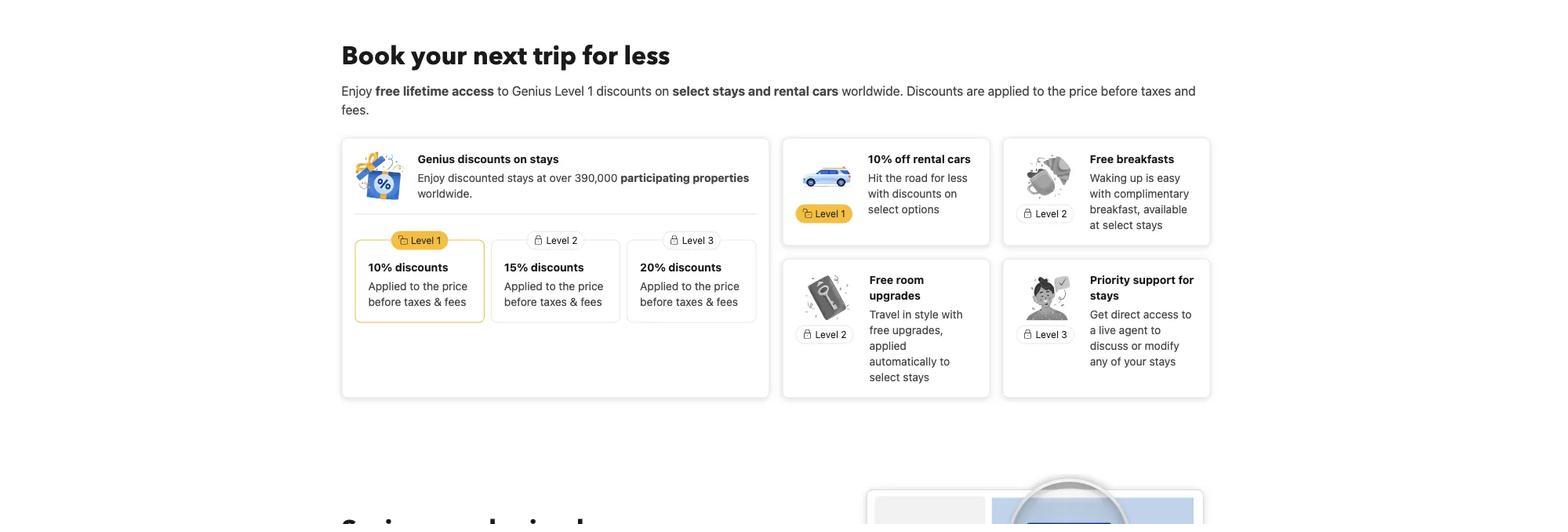 Task type: describe. For each thing, give the bounding box(es) containing it.
applied for 20%
[[640, 279, 679, 292]]

lifetime
[[403, 83, 449, 98]]

discounted
[[448, 171, 504, 184]]

before for 20% discounts applied to the price before taxes & fees
[[640, 295, 673, 308]]

select inside free room upgrades travel in style with free upgrades, applied automatically to select stays
[[870, 370, 900, 383]]

discounts for 20% discounts applied to the price before taxes & fees
[[669, 260, 722, 273]]

for inside priority support for stays get direct access to a live agent to discuss or modify any of your stays
[[1179, 273, 1194, 286]]

fees for 15% discounts applied to the price before taxes & fees
[[581, 295, 602, 308]]

to inside 20% discounts applied to the price before taxes & fees
[[682, 279, 692, 292]]

stays inside free room upgrades travel in style with free upgrades, applied automatically to select stays
[[903, 370, 930, 383]]

2 horizontal spatial 1
[[841, 208, 846, 219]]

style
[[915, 307, 939, 320]]

0 horizontal spatial free
[[376, 83, 400, 98]]

select inside the 10% off rental cars hit the road for less with discounts on select options
[[868, 202, 899, 215]]

390,000
[[575, 171, 618, 184]]

the for 15% discounts applied to the price before taxes & fees
[[559, 279, 575, 292]]

0 vertical spatial on
[[655, 83, 669, 98]]

applied for 15%
[[504, 279, 543, 292]]

1 horizontal spatial level 1
[[816, 208, 846, 219]]

10% off rental cars hit the road for less with discounts on select options
[[868, 152, 971, 215]]

modify
[[1145, 339, 1180, 352]]

waking
[[1090, 171, 1127, 184]]

discounts for 15% discounts applied to the price before taxes & fees
[[531, 260, 584, 273]]

1 vertical spatial level 3
[[1036, 329, 1068, 340]]

support
[[1133, 273, 1176, 286]]

trip
[[533, 39, 577, 73]]

level up 15% discounts applied to the price before taxes & fees
[[546, 235, 570, 246]]

0 horizontal spatial rental
[[774, 83, 810, 98]]

fees.
[[342, 102, 369, 117]]

0 vertical spatial access
[[452, 83, 494, 98]]

discounts inside the 10% off rental cars hit the road for less with discounts on select options
[[893, 187, 942, 200]]

1 and from the left
[[748, 83, 771, 98]]

15% discounts applied to the price before taxes & fees
[[504, 260, 604, 308]]

the for 10% discounts applied to the price before taxes & fees
[[423, 279, 439, 292]]

properties
[[693, 171, 749, 184]]

discuss
[[1090, 339, 1129, 352]]

is
[[1146, 171, 1154, 184]]

the inside worldwide. discounts are applied to the price before taxes and fees.
[[1048, 83, 1066, 98]]

free breakfasts waking up is easy with complimentary breakfast, available at select stays
[[1090, 152, 1190, 231]]

cars inside the 10% off rental cars hit the road for less with discounts on select options
[[948, 152, 971, 165]]

worldwide. discounts are applied to the price before taxes and fees.
[[342, 83, 1196, 117]]

free room upgrades travel in style with free upgrades, applied automatically to select stays
[[870, 273, 963, 383]]

priority support for stays image
[[1024, 272, 1074, 322]]

20% discounts applied to the price before taxes & fees
[[640, 260, 740, 308]]

free for free room upgrades travel in style with free upgrades, applied automatically to select stays
[[870, 273, 894, 286]]

discounts for genius discounts on stays enjoy discounted stays at over 390,000 participating properties worldwide.
[[458, 152, 511, 165]]

taxes for 20% discounts applied to the price before taxes & fees
[[676, 295, 703, 308]]

0 vertical spatial genius
[[512, 83, 552, 98]]

on inside genius discounts on stays enjoy discounted stays at over 390,000 participating properties worldwide.
[[514, 152, 527, 165]]

genius inside genius discounts on stays enjoy discounted stays at over 390,000 participating properties worldwide.
[[418, 152, 455, 165]]

upgrades
[[870, 289, 921, 302]]

free inside free room upgrades travel in style with free upgrades, applied automatically to select stays
[[870, 323, 890, 336]]

to inside worldwide. discounts are applied to the price before taxes and fees.
[[1033, 83, 1045, 98]]

available
[[1144, 202, 1188, 215]]

get
[[1090, 307, 1109, 320]]

live
[[1099, 323, 1116, 336]]

at inside free breakfasts waking up is easy with complimentary breakfast, available at select stays
[[1090, 218, 1100, 231]]

level up 20% discounts applied to the price before taxes & fees
[[682, 235, 705, 246]]

price for 20% discounts applied to the price before taxes & fees
[[714, 279, 740, 292]]

stays inside free breakfasts waking up is easy with complimentary breakfast, available at select stays
[[1137, 218, 1163, 231]]

genius discounts on stays enjoy discounted stays at over 390,000 participating properties worldwide.
[[418, 152, 749, 200]]

free room upgrades image
[[803, 272, 853, 322]]

level down "10% off rental cars" image
[[816, 208, 839, 219]]

and inside worldwide. discounts are applied to the price before taxes and fees.
[[1175, 83, 1196, 98]]

book your next trip for less image
[[355, 151, 405, 201]]

for inside the 10% off rental cars hit the road for less with discounts on select options
[[931, 171, 945, 184]]

a
[[1090, 323, 1096, 336]]

at inside genius discounts on stays enjoy discounted stays at over 390,000 participating properties worldwide.
[[537, 171, 547, 184]]

automatically
[[870, 355, 937, 367]]

level down trip
[[555, 83, 584, 98]]

any
[[1090, 355, 1108, 367]]

10% for 10% off rental cars hit the road for less with discounts on select options
[[868, 152, 893, 165]]

applied for 10%
[[368, 279, 407, 292]]

with for free breakfasts waking up is easy with complimentary breakfast, available at select stays
[[1090, 187, 1111, 200]]

taxes for 10% discounts applied to the price before taxes & fees
[[404, 295, 431, 308]]

0 horizontal spatial for
[[583, 39, 618, 73]]

0 horizontal spatial level 3
[[682, 235, 714, 246]]

worldwide. inside worldwide. discounts are applied to the price before taxes and fees.
[[842, 83, 904, 98]]

access inside priority support for stays get direct access to a live agent to discuss or modify any of your stays
[[1144, 307, 1179, 320]]

book your next trip for less
[[342, 39, 670, 73]]

on inside the 10% off rental cars hit the road for less with discounts on select options
[[945, 187, 957, 200]]

0 vertical spatial enjoy
[[342, 83, 372, 98]]

fees for 10% discounts applied to the price before taxes & fees
[[445, 295, 466, 308]]

price for 10% discounts applied to the price before taxes & fees
[[442, 279, 468, 292]]

with inside the 10% off rental cars hit the road for less with discounts on select options
[[868, 187, 890, 200]]

10% off rental cars image
[[802, 151, 853, 201]]

over
[[550, 171, 572, 184]]

10% for 10% discounts applied to the price before taxes & fees
[[368, 260, 393, 273]]

before inside worldwide. discounts are applied to the price before taxes and fees.
[[1101, 83, 1138, 98]]

20%
[[640, 260, 666, 273]]

easy
[[1157, 171, 1181, 184]]



Task type: vqa. For each thing, say whether or not it's contained in the screenshot.


Task type: locate. For each thing, give the bounding box(es) containing it.
0 horizontal spatial free
[[870, 273, 894, 286]]

breakfasts
[[1117, 152, 1175, 165]]

3 & from the left
[[706, 295, 714, 308]]

0 horizontal spatial &
[[434, 295, 442, 308]]

genius up discounted
[[418, 152, 455, 165]]

off
[[895, 152, 911, 165]]

0 vertical spatial free
[[1090, 152, 1114, 165]]

& inside 10% discounts applied to the price before taxes & fees
[[434, 295, 442, 308]]

book
[[342, 39, 405, 73]]

1 vertical spatial level 1
[[411, 235, 441, 246]]

0 vertical spatial applied
[[988, 83, 1030, 98]]

fees
[[445, 295, 466, 308], [581, 295, 602, 308], [717, 295, 738, 308]]

travel
[[870, 307, 900, 320]]

access down next
[[452, 83, 494, 98]]

the for 20% discounts applied to the price before taxes & fees
[[695, 279, 711, 292]]

enjoy
[[342, 83, 372, 98], [418, 171, 445, 184]]

1 fees from the left
[[445, 295, 466, 308]]

1 horizontal spatial genius
[[512, 83, 552, 98]]

& for 10% discounts
[[434, 295, 442, 308]]

level
[[555, 83, 584, 98], [816, 208, 839, 219], [1036, 208, 1059, 219], [411, 235, 434, 246], [546, 235, 570, 246], [682, 235, 705, 246], [816, 329, 839, 340], [1036, 329, 1059, 340]]

upgrades,
[[893, 323, 944, 336]]

direct
[[1111, 307, 1141, 320]]

at
[[537, 171, 547, 184], [1090, 218, 1100, 231]]

participating
[[621, 171, 690, 184]]

&
[[434, 295, 442, 308], [570, 295, 578, 308], [706, 295, 714, 308]]

your inside priority support for stays get direct access to a live agent to discuss or modify any of your stays
[[1124, 355, 1147, 367]]

applied
[[368, 279, 407, 292], [504, 279, 543, 292], [640, 279, 679, 292]]

0 horizontal spatial enjoy
[[342, 83, 372, 98]]

1 horizontal spatial level 3
[[1036, 329, 1068, 340]]

in
[[903, 307, 912, 320]]

with right "style"
[[942, 307, 963, 320]]

1 horizontal spatial cars
[[948, 152, 971, 165]]

price inside 20% discounts applied to the price before taxes & fees
[[714, 279, 740, 292]]

level 1 up 10% discounts applied to the price before taxes & fees
[[411, 235, 441, 246]]

fees inside 15% discounts applied to the price before taxes & fees
[[581, 295, 602, 308]]

2 horizontal spatial &
[[706, 295, 714, 308]]

before inside 15% discounts applied to the price before taxes & fees
[[504, 295, 537, 308]]

select inside free breakfasts waking up is easy with complimentary breakfast, available at select stays
[[1103, 218, 1134, 231]]

level 2 down the "free room upgrades" image
[[816, 329, 847, 340]]

price for 15% discounts applied to the price before taxes & fees
[[578, 279, 604, 292]]

0 horizontal spatial cars
[[813, 83, 839, 98]]

0 vertical spatial rental
[[774, 83, 810, 98]]

0 vertical spatial cars
[[813, 83, 839, 98]]

applied up automatically
[[870, 339, 907, 352]]

1 vertical spatial enjoy
[[418, 171, 445, 184]]

free inside free room upgrades travel in style with free upgrades, applied automatically to select stays
[[870, 273, 894, 286]]

0 vertical spatial free
[[376, 83, 400, 98]]

or
[[1132, 339, 1142, 352]]

worldwide.
[[842, 83, 904, 98], [418, 187, 473, 200]]

0 vertical spatial at
[[537, 171, 547, 184]]

0 vertical spatial level 1
[[816, 208, 846, 219]]

priority support for stays get direct access to a live agent to discuss or modify any of your stays
[[1090, 273, 1194, 367]]

1 vertical spatial 2
[[572, 235, 578, 246]]

fees for 20% discounts applied to the price before taxes & fees
[[717, 295, 738, 308]]

taxes inside worldwide. discounts are applied to the price before taxes and fees.
[[1141, 83, 1172, 98]]

1 vertical spatial free
[[870, 323, 890, 336]]

priority
[[1090, 273, 1131, 286]]

0 horizontal spatial with
[[868, 187, 890, 200]]

0 horizontal spatial on
[[514, 152, 527, 165]]

0 horizontal spatial applied
[[870, 339, 907, 352]]

1 horizontal spatial level 2
[[816, 329, 847, 340]]

1 horizontal spatial 10%
[[868, 152, 893, 165]]

free
[[1090, 152, 1114, 165], [870, 273, 894, 286]]

to inside 10% discounts applied to the price before taxes & fees
[[410, 279, 420, 292]]

less right road
[[948, 171, 968, 184]]

2 vertical spatial for
[[1179, 273, 1194, 286]]

10% inside 10% discounts applied to the price before taxes & fees
[[368, 260, 393, 273]]

applied inside worldwide. discounts are applied to the price before taxes and fees.
[[988, 83, 1030, 98]]

applied inside 20% discounts applied to the price before taxes & fees
[[640, 279, 679, 292]]

fees inside 10% discounts applied to the price before taxes & fees
[[445, 295, 466, 308]]

for right road
[[931, 171, 945, 184]]

1 horizontal spatial with
[[942, 307, 963, 320]]

1 vertical spatial access
[[1144, 307, 1179, 320]]

level up 10% discounts applied to the price before taxes & fees
[[411, 235, 434, 246]]

0 vertical spatial less
[[624, 39, 670, 73]]

rental
[[774, 83, 810, 98], [913, 152, 945, 165]]

0 horizontal spatial your
[[411, 39, 467, 73]]

options
[[902, 202, 940, 215]]

applied inside 10% discounts applied to the price before taxes & fees
[[368, 279, 407, 292]]

the inside 20% discounts applied to the price before taxes & fees
[[695, 279, 711, 292]]

1 applied from the left
[[368, 279, 407, 292]]

1 horizontal spatial worldwide.
[[842, 83, 904, 98]]

2 and from the left
[[1175, 83, 1196, 98]]

2 for free breakfasts waking up is easy with complimentary breakfast, available at select stays
[[1062, 208, 1067, 219]]

select
[[673, 83, 710, 98], [868, 202, 899, 215], [1103, 218, 1134, 231], [870, 370, 900, 383]]

free breakfasts image
[[1023, 151, 1074, 201]]

discounts
[[597, 83, 652, 98], [458, 152, 511, 165], [893, 187, 942, 200], [395, 260, 448, 273], [531, 260, 584, 273], [669, 260, 722, 273]]

next
[[473, 39, 527, 73]]

1 horizontal spatial free
[[1090, 152, 1114, 165]]

2 vertical spatial level 2
[[816, 329, 847, 340]]

3
[[708, 235, 714, 246], [1062, 329, 1068, 340]]

discounts inside 10% discounts applied to the price before taxes & fees
[[395, 260, 448, 273]]

worldwide. left discounts
[[842, 83, 904, 98]]

0 horizontal spatial access
[[452, 83, 494, 98]]

price inside 15% discounts applied to the price before taxes & fees
[[578, 279, 604, 292]]

level 2 down "free breakfasts" 'image'
[[1036, 208, 1067, 219]]

1 vertical spatial your
[[1124, 355, 1147, 367]]

free up upgrades
[[870, 273, 894, 286]]

0 vertical spatial for
[[583, 39, 618, 73]]

level 2 for free room upgrades travel in style with free upgrades, applied automatically to select stays
[[816, 329, 847, 340]]

your up lifetime
[[411, 39, 467, 73]]

access
[[452, 83, 494, 98], [1144, 307, 1179, 320]]

before for 10% discounts applied to the price before taxes & fees
[[368, 295, 401, 308]]

discounts inside 20% discounts applied to the price before taxes & fees
[[669, 260, 722, 273]]

1 horizontal spatial and
[[1175, 83, 1196, 98]]

& inside 20% discounts applied to the price before taxes & fees
[[706, 295, 714, 308]]

2
[[1062, 208, 1067, 219], [572, 235, 578, 246], [841, 329, 847, 340]]

1 horizontal spatial applied
[[988, 83, 1030, 98]]

1
[[588, 83, 593, 98], [841, 208, 846, 219], [437, 235, 441, 246]]

2 horizontal spatial with
[[1090, 187, 1111, 200]]

& for 15% discounts
[[570, 295, 578, 308]]

taxes inside 20% discounts applied to the price before taxes & fees
[[676, 295, 703, 308]]

& inside 15% discounts applied to the price before taxes & fees
[[570, 295, 578, 308]]

free inside free breakfasts waking up is easy with complimentary breakfast, available at select stays
[[1090, 152, 1114, 165]]

and
[[748, 83, 771, 98], [1175, 83, 1196, 98]]

fees inside 20% discounts applied to the price before taxes & fees
[[717, 295, 738, 308]]

2 up 15% discounts applied to the price before taxes & fees
[[572, 235, 578, 246]]

level 3 up 20% discounts applied to the price before taxes & fees
[[682, 235, 714, 246]]

0 horizontal spatial genius
[[418, 152, 455, 165]]

enjoy left discounted
[[418, 171, 445, 184]]

level 1
[[816, 208, 846, 219], [411, 235, 441, 246]]

2 applied from the left
[[504, 279, 543, 292]]

1 vertical spatial worldwide.
[[418, 187, 473, 200]]

the inside 10% discounts applied to the price before taxes & fees
[[423, 279, 439, 292]]

discounts inside 15% discounts applied to the price before taxes & fees
[[531, 260, 584, 273]]

worldwide. inside genius discounts on stays enjoy discounted stays at over 390,000 participating properties worldwide.
[[418, 187, 473, 200]]

free up the waking at the top right of page
[[1090, 152, 1114, 165]]

0 horizontal spatial 10%
[[368, 260, 393, 273]]

2 fees from the left
[[581, 295, 602, 308]]

0 horizontal spatial 1
[[437, 235, 441, 246]]

less
[[624, 39, 670, 73], [948, 171, 968, 184]]

2 for free room upgrades travel in style with free upgrades, applied automatically to select stays
[[841, 329, 847, 340]]

2 horizontal spatial level 2
[[1036, 208, 1067, 219]]

2 horizontal spatial fees
[[717, 295, 738, 308]]

0 horizontal spatial applied
[[368, 279, 407, 292]]

2 & from the left
[[570, 295, 578, 308]]

for up enjoy free lifetime access to genius level 1 discounts on select stays and rental cars
[[583, 39, 618, 73]]

the inside 15% discounts applied to the price before taxes & fees
[[559, 279, 575, 292]]

the
[[1048, 83, 1066, 98], [886, 171, 902, 184], [423, 279, 439, 292], [559, 279, 575, 292], [695, 279, 711, 292]]

savings made simple image
[[860, 473, 1211, 524]]

2 down "free breakfasts" 'image'
[[1062, 208, 1067, 219]]

for
[[583, 39, 618, 73], [931, 171, 945, 184], [1179, 273, 1194, 286]]

enjoy up fees.
[[342, 83, 372, 98]]

your down or
[[1124, 355, 1147, 367]]

price inside 10% discounts applied to the price before taxes & fees
[[442, 279, 468, 292]]

0 vertical spatial 1
[[588, 83, 593, 98]]

road
[[905, 171, 928, 184]]

0 vertical spatial worldwide.
[[842, 83, 904, 98]]

before inside 20% discounts applied to the price before taxes & fees
[[640, 295, 673, 308]]

0 horizontal spatial worldwide.
[[418, 187, 473, 200]]

1 horizontal spatial on
[[655, 83, 669, 98]]

your
[[411, 39, 467, 73], [1124, 355, 1147, 367]]

taxes
[[1141, 83, 1172, 98], [404, 295, 431, 308], [540, 295, 567, 308], [676, 295, 703, 308]]

on
[[655, 83, 669, 98], [514, 152, 527, 165], [945, 187, 957, 200]]

1 & from the left
[[434, 295, 442, 308]]

taxes for 15% discounts applied to the price before taxes & fees
[[540, 295, 567, 308]]

1 vertical spatial at
[[1090, 218, 1100, 231]]

0 vertical spatial 3
[[708, 235, 714, 246]]

1 horizontal spatial your
[[1124, 355, 1147, 367]]

2 vertical spatial on
[[945, 187, 957, 200]]

level down the 'priority support for stays' image
[[1036, 329, 1059, 340]]

1 horizontal spatial 3
[[1062, 329, 1068, 340]]

the inside the 10% off rental cars hit the road for less with discounts on select options
[[886, 171, 902, 184]]

10%
[[868, 152, 893, 165], [368, 260, 393, 273]]

breakfast,
[[1090, 202, 1141, 215]]

level down the "free room upgrades" image
[[816, 329, 839, 340]]

2 vertical spatial 1
[[437, 235, 441, 246]]

less inside the 10% off rental cars hit the road for less with discounts on select options
[[948, 171, 968, 184]]

for right the support
[[1179, 273, 1194, 286]]

1 vertical spatial 1
[[841, 208, 846, 219]]

worldwide. down discounted
[[418, 187, 473, 200]]

level 2 up 15% discounts applied to the price before taxes & fees
[[546, 235, 578, 246]]

1 horizontal spatial applied
[[504, 279, 543, 292]]

enjoy free lifetime access to genius level 1 discounts on select stays and rental cars
[[342, 83, 839, 98]]

1 horizontal spatial at
[[1090, 218, 1100, 231]]

1 vertical spatial less
[[948, 171, 968, 184]]

3 fees from the left
[[717, 295, 738, 308]]

are
[[967, 83, 985, 98]]

& for 20% discounts
[[706, 295, 714, 308]]

discounts
[[907, 83, 964, 98]]

1 horizontal spatial 2
[[841, 329, 847, 340]]

1 vertical spatial rental
[[913, 152, 945, 165]]

with inside free room upgrades travel in style with free upgrades, applied automatically to select stays
[[942, 307, 963, 320]]

free down book
[[376, 83, 400, 98]]

rental inside the 10% off rental cars hit the road for less with discounts on select options
[[913, 152, 945, 165]]

complimentary
[[1114, 187, 1190, 200]]

level 1 down "10% off rental cars" image
[[816, 208, 846, 219]]

genius down trip
[[512, 83, 552, 98]]

of
[[1111, 355, 1121, 367]]

1 vertical spatial 10%
[[368, 260, 393, 273]]

level down "free breakfasts" 'image'
[[1036, 208, 1059, 219]]

0 horizontal spatial level 1
[[411, 235, 441, 246]]

0 horizontal spatial 3
[[708, 235, 714, 246]]

0 horizontal spatial level 2
[[546, 235, 578, 246]]

applied inside 15% discounts applied to the price before taxes & fees
[[504, 279, 543, 292]]

with inside free breakfasts waking up is easy with complimentary breakfast, available at select stays
[[1090, 187, 1111, 200]]

0 vertical spatial level 3
[[682, 235, 714, 246]]

10% inside the 10% off rental cars hit the road for less with discounts on select options
[[868, 152, 893, 165]]

0 vertical spatial 2
[[1062, 208, 1067, 219]]

with down hit
[[868, 187, 890, 200]]

before for 15% discounts applied to the price before taxes & fees
[[504, 295, 537, 308]]

enjoy inside genius discounts on stays enjoy discounted stays at over 390,000 participating properties worldwide.
[[418, 171, 445, 184]]

discounts inside genius discounts on stays enjoy discounted stays at over 390,000 participating properties worldwide.
[[458, 152, 511, 165]]

3 up 20% discounts applied to the price before taxes & fees
[[708, 235, 714, 246]]

1 vertical spatial level 2
[[546, 235, 578, 246]]

0 vertical spatial 10%
[[868, 152, 893, 165]]

to inside 15% discounts applied to the price before taxes & fees
[[546, 279, 556, 292]]

2 horizontal spatial applied
[[640, 279, 679, 292]]

with down the waking at the top right of page
[[1090, 187, 1111, 200]]

1 horizontal spatial access
[[1144, 307, 1179, 320]]

taxes inside 15% discounts applied to the price before taxes & fees
[[540, 295, 567, 308]]

cars
[[813, 83, 839, 98], [948, 152, 971, 165]]

2 down the "free room upgrades" image
[[841, 329, 847, 340]]

genius
[[512, 83, 552, 98], [418, 152, 455, 165]]

up
[[1130, 171, 1143, 184]]

3 left a
[[1062, 329, 1068, 340]]

1 horizontal spatial 1
[[588, 83, 593, 98]]

before
[[1101, 83, 1138, 98], [368, 295, 401, 308], [504, 295, 537, 308], [640, 295, 673, 308]]

0 vertical spatial level 2
[[1036, 208, 1067, 219]]

applied right are
[[988, 83, 1030, 98]]

level 3 down the 'priority support for stays' image
[[1036, 329, 1068, 340]]

room
[[896, 273, 924, 286]]

2 horizontal spatial on
[[945, 187, 957, 200]]

2 vertical spatial 2
[[841, 329, 847, 340]]

before inside 10% discounts applied to the price before taxes & fees
[[368, 295, 401, 308]]

1 horizontal spatial enjoy
[[418, 171, 445, 184]]

1 vertical spatial cars
[[948, 152, 971, 165]]

price
[[1070, 83, 1098, 98], [442, 279, 468, 292], [578, 279, 604, 292], [714, 279, 740, 292]]

1 horizontal spatial free
[[870, 323, 890, 336]]

free for free breakfasts waking up is easy with complimentary breakfast, available at select stays
[[1090, 152, 1114, 165]]

taxes inside 10% discounts applied to the price before taxes & fees
[[404, 295, 431, 308]]

hit
[[868, 171, 883, 184]]

1 vertical spatial free
[[870, 273, 894, 286]]

free
[[376, 83, 400, 98], [870, 323, 890, 336]]

1 vertical spatial for
[[931, 171, 945, 184]]

1 horizontal spatial for
[[931, 171, 945, 184]]

access up the modify
[[1144, 307, 1179, 320]]

price inside worldwide. discounts are applied to the price before taxes and fees.
[[1070, 83, 1098, 98]]

level 2
[[1036, 208, 1067, 219], [546, 235, 578, 246], [816, 329, 847, 340]]

with for free room upgrades travel in style with free upgrades, applied automatically to select stays
[[942, 307, 963, 320]]

1 vertical spatial 3
[[1062, 329, 1068, 340]]

to inside free room upgrades travel in style with free upgrades, applied automatically to select stays
[[940, 355, 950, 367]]

to
[[498, 83, 509, 98], [1033, 83, 1045, 98], [410, 279, 420, 292], [546, 279, 556, 292], [682, 279, 692, 292], [1182, 307, 1192, 320], [1151, 323, 1161, 336], [940, 355, 950, 367]]

level 3
[[682, 235, 714, 246], [1036, 329, 1068, 340]]

applied inside free room upgrades travel in style with free upgrades, applied automatically to select stays
[[870, 339, 907, 352]]

0 horizontal spatial 2
[[572, 235, 578, 246]]

1 vertical spatial genius
[[418, 152, 455, 165]]

3 applied from the left
[[640, 279, 679, 292]]

1 horizontal spatial rental
[[913, 152, 945, 165]]

applied
[[988, 83, 1030, 98], [870, 339, 907, 352]]

stays
[[713, 83, 745, 98], [530, 152, 559, 165], [507, 171, 534, 184], [1137, 218, 1163, 231], [1090, 289, 1119, 302], [1150, 355, 1176, 367], [903, 370, 930, 383]]

less up enjoy free lifetime access to genius level 1 discounts on select stays and rental cars
[[624, 39, 670, 73]]

with
[[868, 187, 890, 200], [1090, 187, 1111, 200], [942, 307, 963, 320]]

0 horizontal spatial and
[[748, 83, 771, 98]]

discounts for 10% discounts applied to the price before taxes & fees
[[395, 260, 448, 273]]

at down breakfast,
[[1090, 218, 1100, 231]]

15%
[[504, 260, 528, 273]]

0 horizontal spatial at
[[537, 171, 547, 184]]

at left over
[[537, 171, 547, 184]]

agent
[[1119, 323, 1148, 336]]

10% discounts applied to the price before taxes & fees
[[368, 260, 468, 308]]

level 2 for free breakfasts waking up is easy with complimentary breakfast, available at select stays
[[1036, 208, 1067, 219]]

1 vertical spatial on
[[514, 152, 527, 165]]

free down travel
[[870, 323, 890, 336]]

0 horizontal spatial fees
[[445, 295, 466, 308]]



